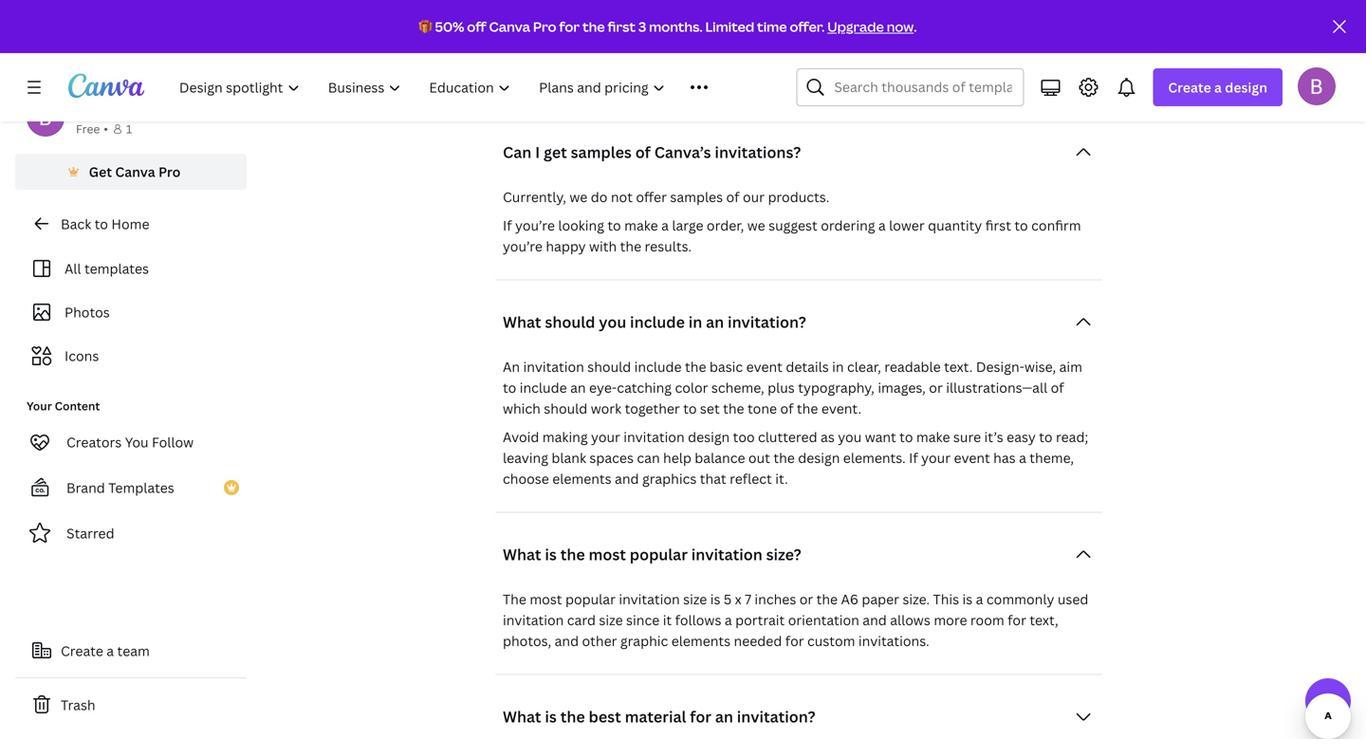 Task type: locate. For each thing, give the bounding box(es) containing it.
1 horizontal spatial design
[[798, 449, 840, 467]]

1 vertical spatial we
[[748, 216, 766, 234]]

size up other in the bottom of the page
[[599, 611, 623, 629]]

1 vertical spatial what
[[503, 544, 542, 565]]

0 horizontal spatial event
[[747, 358, 783, 376]]

0 vertical spatial you
[[789, 46, 813, 64]]

to right back
[[95, 215, 108, 233]]

0 horizontal spatial make
[[625, 216, 658, 234]]

if down currently,
[[503, 216, 512, 234]]

we inside if you're looking to make a large order, we suggest ordering a lower quantity first to confirm you're happy with the results.
[[748, 216, 766, 234]]

contact right yet.
[[953, 46, 1004, 64]]

samples up do
[[571, 142, 632, 162]]

your
[[27, 398, 52, 414]]

the left best
[[561, 707, 585, 727]]

1 vertical spatial if
[[909, 449, 919, 467]]

0 horizontal spatial we
[[570, 188, 588, 206]]

0 vertical spatial invitation?
[[728, 312, 807, 332]]

2 vertical spatial should
[[544, 399, 588, 417]]

what for what is the best material for an invitation?
[[503, 707, 542, 727]]

0 vertical spatial should
[[545, 312, 596, 332]]

your right elements.
[[922, 449, 951, 467]]

0 vertical spatial popular
[[630, 544, 688, 565]]

inches
[[755, 590, 797, 608]]

. up "also"
[[575, 18, 578, 36]]

and down spaces
[[615, 470, 639, 488]]

2 vertical spatial in
[[833, 358, 844, 376]]

elements down follows
[[672, 632, 731, 650]]

an inside contact support about an undelivered print order
[[544, 67, 560, 85]]

material
[[625, 707, 687, 727]]

2 horizontal spatial in
[[833, 358, 844, 376]]

the left '3'
[[583, 18, 605, 36]]

contact
[[581, 18, 633, 36], [953, 46, 1004, 64]]

popular up card in the left bottom of the page
[[566, 590, 616, 608]]

0 horizontal spatial print
[[643, 67, 674, 85]]

1 vertical spatial popular
[[566, 590, 616, 608]]

we
[[570, 188, 588, 206], [748, 216, 766, 234]]

1 vertical spatial can
[[637, 449, 660, 467]]

brand templates
[[66, 479, 174, 497]]

create a design button
[[1154, 68, 1283, 106]]

get
[[586, 46, 606, 64], [544, 142, 567, 162]]

1 vertical spatial most
[[530, 590, 562, 608]]

team
[[117, 642, 150, 660]]

0 vertical spatial make
[[625, 216, 658, 234]]

popular inside what is the most popular invitation size? dropdown button
[[630, 544, 688, 565]]

0 horizontal spatial create
[[61, 642, 103, 660]]

popular
[[630, 544, 688, 565], [566, 590, 616, 608]]

0 vertical spatial create
[[1169, 78, 1212, 96]]

1 vertical spatial get
[[544, 142, 567, 162]]

catching
[[617, 379, 672, 397]]

or
[[930, 379, 943, 397], [800, 590, 814, 608]]

days
[[1000, 0, 1030, 15]]

commonly
[[987, 590, 1055, 608]]

design down as
[[798, 449, 840, 467]]

it up "also"
[[565, 18, 575, 36]]

1 vertical spatial or
[[800, 590, 814, 608]]

your
[[591, 428, 621, 446], [922, 449, 951, 467]]

back to home link
[[15, 205, 247, 243]]

2 vertical spatial you
[[838, 428, 862, 446]]

for inside dropdown button
[[690, 707, 712, 727]]

0 horizontal spatial support
[[636, 18, 687, 36]]

contact left '3'
[[581, 18, 633, 36]]

follow
[[152, 433, 194, 451]]

it inside the most popular invitation size is 5 x 7 inches or the a6 paper size. this is a commonly used invitation card size since it follows a portrait orientation and allows more room for text, photos, and other graphic elements needed for custom invitations.
[[663, 611, 672, 629]]

the most popular invitation size is 5 x 7 inches or the a6 paper size. this is a commonly used invitation card size since it follows a portrait orientation and allows more room for text, photos, and other graphic elements needed for custom invitations.
[[503, 590, 1089, 650]]

1 horizontal spatial elements
[[672, 632, 731, 650]]

1 horizontal spatial you
[[503, 46, 527, 64]]

typography,
[[798, 379, 875, 397]]

event down sure
[[954, 449, 991, 467]]

elements inside avoid making your invitation design too cluttered as you want to make sure it's easy to read; leaving blank spaces can help balance out the design elements. if your event has a theme, choose elements and graphics that reflect it.
[[553, 470, 612, 488]]

what down photos,
[[503, 707, 542, 727]]

2 horizontal spatial design
[[1226, 78, 1268, 96]]

create a team
[[61, 642, 150, 660]]

if right elements.
[[909, 449, 919, 467]]

this
[[934, 590, 960, 608]]

0 horizontal spatial pro
[[158, 163, 181, 181]]

details
[[786, 358, 829, 376]]

which
[[503, 399, 541, 417]]

create for create a team
[[61, 642, 103, 660]]

can i get samples of canva's invitations? button
[[495, 133, 1103, 171]]

0 horizontal spatial can
[[530, 46, 553, 64]]

get
[[89, 163, 112, 181]]

2 vertical spatial about
[[503, 67, 541, 85]]

0 horizontal spatial and
[[555, 632, 579, 650]]

allows
[[891, 611, 931, 629]]

about up you can also get in touch about print order/s you haven't received yet. at top
[[690, 18, 728, 36]]

too
[[733, 428, 755, 446]]

you left follow
[[125, 433, 149, 451]]

the inside if you're looking to make a large order, we suggest ordering a lower quantity first to confirm you're happy with the results.
[[620, 237, 642, 255]]

0 vertical spatial elements
[[553, 470, 612, 488]]

1 horizontal spatial if
[[909, 449, 919, 467]]

is left best
[[545, 707, 557, 727]]

is right this
[[963, 590, 973, 608]]

in inside an invitation should include the basic event details in clear, readable text. design-wise, aim to include an eye-catching color scheme, plus typography, images, or illustrations—all of which should work together to set the tone of the event.
[[833, 358, 844, 376]]

you're down currently,
[[515, 216, 555, 234]]

1 horizontal spatial print
[[706, 46, 737, 64]]

create inside button
[[61, 642, 103, 660]]

it
[[565, 18, 575, 36], [663, 611, 672, 629]]

create for create a design
[[1169, 78, 1212, 96]]

in up undelivered
[[609, 46, 621, 64]]

avoid making your invitation design too cluttered as you want to make sure it's easy to read; leaving blank spaces can help balance out the design elements. if your event has a theme, choose elements and graphics that reflect it.
[[503, 428, 1089, 488]]

most
[[589, 544, 626, 565], [530, 590, 562, 608]]

elements down blank
[[553, 470, 612, 488]]

i
[[535, 142, 540, 162]]

the up card in the left bottom of the page
[[561, 544, 585, 565]]

choose
[[503, 470, 549, 488]]

can left "also"
[[530, 46, 553, 64]]

creators you follow link
[[15, 423, 247, 461]]

include inside dropdown button
[[630, 312, 685, 332]]

invitation? down needed
[[737, 707, 816, 727]]

0 horizontal spatial canva
[[115, 163, 155, 181]]

1 vertical spatial make
[[917, 428, 951, 446]]

0 vertical spatial in
[[609, 46, 621, 64]]

is down choose
[[545, 544, 557, 565]]

. up received on the right of the page
[[914, 18, 917, 36]]

print down contact support about a print delivery issue "link" at the top of page
[[706, 46, 737, 64]]

popular up since
[[630, 544, 688, 565]]

0 vertical spatial get
[[586, 46, 606, 64]]

design left bob builder image
[[1226, 78, 1268, 96]]

the
[[583, 18, 605, 36], [620, 237, 642, 255], [685, 358, 707, 376], [723, 399, 745, 417], [797, 399, 819, 417], [774, 449, 795, 467], [561, 544, 585, 565], [817, 590, 838, 608], [561, 707, 585, 727]]

print inside contact support about an undelivered print order
[[643, 67, 674, 85]]

an down "also"
[[544, 67, 560, 85]]

2 horizontal spatial you
[[838, 428, 862, 446]]

in up the 'typography,'
[[833, 358, 844, 376]]

0 vertical spatial samples
[[571, 142, 632, 162]]

if inside if you're looking to make a large order, we suggest ordering a lower quantity first to confirm you're happy with the results.
[[503, 216, 512, 234]]

your content
[[27, 398, 100, 414]]

top level navigation element
[[167, 68, 751, 106], [167, 68, 751, 106]]

support up touch
[[636, 18, 687, 36]]

you down delivery
[[789, 46, 813, 64]]

what
[[503, 312, 542, 332], [503, 544, 542, 565], [503, 707, 542, 727]]

or inside the most popular invitation size is 5 x 7 inches or the a6 paper size. this is a commonly used invitation card size since it follows a portrait orientation and allows more room for text, photos, and other graphic elements needed for custom invitations.
[[800, 590, 814, 608]]

to up "theme,"
[[1040, 428, 1053, 446]]

if inside avoid making your invitation design too cluttered as you want to make sure it's easy to read; leaving blank spaces can help balance out the design elements. if your event has a theme, choose elements and graphics that reflect it.
[[909, 449, 919, 467]]

0 vertical spatial and
[[615, 470, 639, 488]]

0 vertical spatial design
[[1226, 78, 1268, 96]]

invitation down together
[[624, 428, 685, 446]]

make down offer
[[625, 216, 658, 234]]

1 vertical spatial you
[[125, 433, 149, 451]]

invitations?
[[715, 142, 801, 162]]

paper
[[862, 590, 900, 608]]

can
[[530, 46, 553, 64], [637, 449, 660, 467]]

get up undelivered
[[586, 46, 606, 64]]

invitation?
[[728, 312, 807, 332], [737, 707, 816, 727]]

can left help
[[637, 449, 660, 467]]

it's
[[985, 428, 1004, 446]]

design
[[1226, 78, 1268, 96], [688, 428, 730, 446], [798, 449, 840, 467]]

in up color
[[689, 312, 703, 332]]

what up an
[[503, 312, 542, 332]]

images,
[[878, 379, 926, 397]]

0 horizontal spatial your
[[591, 428, 621, 446]]

invitation up "5"
[[692, 544, 763, 565]]

0 horizontal spatial contact
[[581, 18, 633, 36]]

0 horizontal spatial samples
[[571, 142, 632, 162]]

or down readable
[[930, 379, 943, 397]]

🎁 50% off canva pro for the first 3 months. limited time offer. upgrade now .
[[419, 18, 917, 36]]

for right material
[[690, 707, 712, 727]]

the up orientation
[[817, 590, 838, 608]]

0 vertical spatial print
[[742, 18, 773, 36]]

1 what from the top
[[503, 312, 542, 332]]

aim
[[1060, 358, 1083, 376]]

0 vertical spatial if
[[503, 216, 512, 234]]

pro up back to home link
[[158, 163, 181, 181]]

2 what from the top
[[503, 544, 542, 565]]

to left the confirm
[[1015, 216, 1029, 234]]

and down paper
[[863, 611, 887, 629]]

0 horizontal spatial it
[[565, 18, 575, 36]]

you're
[[515, 216, 555, 234], [503, 237, 543, 255]]

1 horizontal spatial it
[[663, 611, 672, 629]]

and down card in the left bottom of the page
[[555, 632, 579, 650]]

best
[[589, 707, 622, 727]]

support
[[636, 18, 687, 36], [1008, 46, 1059, 64]]

canva right off
[[489, 18, 531, 36]]

out
[[749, 449, 771, 467]]

size up follows
[[684, 590, 707, 608]]

0 vertical spatial your
[[591, 428, 621, 446]]

invitations.
[[859, 632, 930, 650]]

about down receiving
[[503, 67, 541, 85]]

1 horizontal spatial first
[[986, 216, 1012, 234]]

1 vertical spatial support
[[1008, 46, 1059, 64]]

invitation? up the details at the right
[[728, 312, 807, 332]]

first
[[608, 18, 636, 36], [986, 216, 1012, 234]]

1 vertical spatial canva
[[115, 163, 155, 181]]

canva right get at the top left of page
[[115, 163, 155, 181]]

design up balance
[[688, 428, 730, 446]]

1 vertical spatial in
[[689, 312, 703, 332]]

1 vertical spatial elements
[[672, 632, 731, 650]]

is left "5"
[[711, 590, 721, 608]]

invitation up photos,
[[503, 611, 564, 629]]

order,
[[707, 216, 744, 234]]

of left canva's
[[636, 142, 651, 162]]

1 vertical spatial create
[[61, 642, 103, 660]]

contact support about an undelivered print order
[[503, 46, 1059, 85]]

1 vertical spatial contact
[[953, 46, 1004, 64]]

event up plus on the bottom right of the page
[[747, 358, 783, 376]]

you're left happy
[[503, 237, 543, 255]]

samples up large
[[670, 188, 723, 206]]

you down receiving
[[503, 46, 527, 64]]

1 horizontal spatial in
[[689, 312, 703, 332]]

you up eye-
[[599, 312, 627, 332]]

0 horizontal spatial first
[[608, 18, 636, 36]]

to left the set
[[684, 399, 697, 417]]

1 vertical spatial first
[[986, 216, 1012, 234]]

offer
[[636, 188, 667, 206]]

you inside dropdown button
[[599, 312, 627, 332]]

size?
[[767, 544, 802, 565]]

what up the
[[503, 544, 542, 565]]

0 vertical spatial what
[[503, 312, 542, 332]]

is inside what is the most popular invitation size? dropdown button
[[545, 544, 557, 565]]

support down days
[[1008, 46, 1059, 64]]

get right i
[[544, 142, 567, 162]]

2 vertical spatial print
[[643, 67, 674, 85]]

0 horizontal spatial in
[[609, 46, 621, 64]]

we down our
[[748, 216, 766, 234]]

7
[[745, 590, 752, 608]]

None search field
[[797, 68, 1025, 106]]

first right quantity
[[986, 216, 1012, 234]]

samples inside dropdown button
[[571, 142, 632, 162]]

1 horizontal spatial support
[[1008, 46, 1059, 64]]

most right the
[[530, 590, 562, 608]]

most up card in the left bottom of the page
[[589, 544, 626, 565]]

happy
[[546, 237, 586, 255]]

0 horizontal spatial design
[[688, 428, 730, 446]]

what should you include in an invitation?
[[503, 312, 807, 332]]

1 . from the left
[[914, 18, 917, 36]]

we left do
[[570, 188, 588, 206]]

most inside dropdown button
[[589, 544, 626, 565]]

you
[[789, 46, 813, 64], [599, 312, 627, 332], [838, 428, 862, 446]]

quantity
[[928, 216, 983, 234]]

0 vertical spatial event
[[747, 358, 783, 376]]

1 horizontal spatial pro
[[533, 18, 557, 36]]

first inside if you're looking to make a large order, we suggest ordering a lower quantity first to confirm you're happy with the results.
[[986, 216, 1012, 234]]

it right since
[[663, 611, 672, 629]]

1 horizontal spatial or
[[930, 379, 943, 397]]

1 vertical spatial event
[[954, 449, 991, 467]]

design inside 'dropdown button'
[[1226, 78, 1268, 96]]

invitation inside dropdown button
[[692, 544, 763, 565]]

0 horizontal spatial elements
[[553, 470, 612, 488]]

1 vertical spatial samples
[[670, 188, 723, 206]]

1 vertical spatial design
[[688, 428, 730, 446]]

you right as
[[838, 428, 862, 446]]

for
[[559, 18, 580, 36], [1008, 611, 1027, 629], [786, 632, 804, 650], [690, 707, 712, 727]]

off
[[467, 18, 487, 36]]

of right days
[[1033, 0, 1046, 15]]

1 vertical spatial your
[[922, 449, 951, 467]]

work
[[591, 399, 622, 417]]

the up it.
[[774, 449, 795, 467]]

the inside the most popular invitation size is 5 x 7 inches or the a6 paper size. this is a commonly used invitation card size since it follows a portrait orientation and allows more room for text, photos, and other graphic elements needed for custom invitations.
[[817, 590, 838, 608]]

for down commonly
[[1008, 611, 1027, 629]]

1 horizontal spatial popular
[[630, 544, 688, 565]]

print up order/s at the right top
[[742, 18, 773, 36]]

event inside avoid making your invitation design too cluttered as you want to make sure it's easy to read; leaving blank spaces can help balance out the design elements. if your event has a theme, choose elements and graphics that reflect it.
[[954, 449, 991, 467]]

1 horizontal spatial .
[[914, 18, 917, 36]]

an up basic
[[706, 312, 724, 332]]

1 vertical spatial and
[[863, 611, 887, 629]]

0 vertical spatial size
[[684, 590, 707, 608]]

icons link
[[27, 338, 235, 374]]

the left the event.
[[797, 399, 819, 417]]

you
[[503, 46, 527, 64], [125, 433, 149, 451]]

receiving
[[503, 18, 562, 36]]

more
[[934, 611, 968, 629]]

3 what from the top
[[503, 707, 542, 727]]

or inside an invitation should include the basic event details in clear, readable text. design-wise, aim to include an eye-catching color scheme, plus typography, images, or illustrations—all of which should work together to set the tone of the event.
[[930, 379, 943, 397]]

0 vertical spatial first
[[608, 18, 636, 36]]

reflect
[[730, 470, 772, 488]]

pro inside button
[[158, 163, 181, 181]]

1 vertical spatial you
[[599, 312, 627, 332]]

an invitation should include the basic event details in clear, readable text. design-wise, aim to include an eye-catching color scheme, plus typography, images, or illustrations—all of which should work together to set the tone of the event.
[[503, 358, 1083, 417]]

pro up "also"
[[533, 18, 557, 36]]

1 horizontal spatial can
[[637, 449, 660, 467]]

readable
[[885, 358, 941, 376]]

get canva pro
[[89, 163, 181, 181]]

1 horizontal spatial get
[[586, 46, 606, 64]]

an left eye-
[[571, 379, 586, 397]]

is
[[545, 544, 557, 565], [711, 590, 721, 608], [963, 590, 973, 608], [545, 707, 557, 727]]

you can also get in touch about print order/s you haven't received yet.
[[503, 46, 953, 64]]

print down touch
[[643, 67, 674, 85]]

first left '3'
[[608, 18, 636, 36]]

the right with
[[620, 237, 642, 255]]

event.
[[822, 399, 862, 417]]

create inside 'dropdown button'
[[1169, 78, 1212, 96]]

about
[[690, 18, 728, 36], [665, 46, 703, 64], [503, 67, 541, 85]]

1 horizontal spatial most
[[589, 544, 626, 565]]

0 horizontal spatial .
[[575, 18, 578, 36]]

about up order
[[665, 46, 703, 64]]

making
[[543, 428, 588, 446]]

elements.
[[844, 449, 906, 467]]

it inside within 30 days of receiving it
[[565, 18, 575, 36]]

the inside what is the best material for an invitation? dropdown button
[[561, 707, 585, 727]]

1 vertical spatial size
[[599, 611, 623, 629]]

in
[[609, 46, 621, 64], [689, 312, 703, 332], [833, 358, 844, 376]]

1 horizontal spatial create
[[1169, 78, 1212, 96]]

in inside dropdown button
[[689, 312, 703, 332]]

the inside avoid making your invitation design too cluttered as you want to make sure it's easy to read; leaving blank spaces can help balance out the design elements. if your event has a theme, choose elements and graphics that reflect it.
[[774, 449, 795, 467]]

sure
[[954, 428, 982, 446]]



Task type: vqa. For each thing, say whether or not it's contained in the screenshot.
rightmost Google
no



Task type: describe. For each thing, give the bounding box(es) containing it.
about inside contact support about an undelivered print order
[[503, 67, 541, 85]]

0 horizontal spatial size
[[599, 611, 623, 629]]

upgrade now button
[[828, 18, 914, 36]]

of down plus on the bottom right of the page
[[781, 399, 794, 417]]

is inside what is the best material for an invitation? dropdown button
[[545, 707, 557, 727]]

a inside create a design 'dropdown button'
[[1215, 78, 1223, 96]]

to down an
[[503, 379, 517, 397]]

🎁
[[419, 18, 432, 36]]

the down scheme,
[[723, 399, 745, 417]]

since
[[627, 611, 660, 629]]

that
[[700, 470, 727, 488]]

an inside an invitation should include the basic event details in clear, readable text. design-wise, aim to include an eye-catching color scheme, plus typography, images, or illustrations—all of which should work together to set the tone of the event.
[[571, 379, 586, 397]]

print for order
[[643, 67, 674, 85]]

read;
[[1056, 428, 1089, 446]]

do
[[591, 188, 608, 206]]

what should you include in an invitation? button
[[495, 303, 1103, 341]]

most inside the most popular invitation size is 5 x 7 inches or the a6 paper size. this is a commonly used invitation card size since it follows a portrait orientation and allows more room for text, photos, and other graphic elements needed for custom invitations.
[[530, 590, 562, 608]]

avoid
[[503, 428, 539, 446]]

other
[[582, 632, 617, 650]]

theme,
[[1030, 449, 1075, 467]]

contact support about an undelivered print order link
[[503, 46, 1059, 85]]

what for what should you include in an invitation?
[[503, 312, 542, 332]]

scheme,
[[712, 379, 765, 397]]

1
[[126, 121, 132, 137]]

looking
[[558, 216, 605, 234]]

create a design
[[1169, 78, 1268, 96]]

content
[[55, 398, 100, 414]]

can i get samples of canva's invitations?
[[503, 142, 801, 162]]

for down orientation
[[786, 632, 804, 650]]

make inside avoid making your invitation design too cluttered as you want to make sure it's easy to read; leaving blank spaces can help balance out the design elements. if your event has a theme, choose elements and graphics that reflect it.
[[917, 428, 951, 446]]

the up color
[[685, 358, 707, 376]]

include for in
[[630, 312, 685, 332]]

offer.
[[790, 18, 825, 36]]

size.
[[903, 590, 930, 608]]

for up "also"
[[559, 18, 580, 36]]

free
[[76, 121, 100, 137]]

create a team button
[[15, 632, 247, 670]]

delivery
[[777, 18, 828, 36]]

within 30 days of receiving it
[[503, 0, 1046, 36]]

1 vertical spatial about
[[665, 46, 703, 64]]

of left our
[[727, 188, 740, 206]]

and inside avoid making your invitation design too cluttered as you want to make sure it's easy to read; leaving blank spaces can help balance out the design elements. if your event has a theme, choose elements and graphics that reflect it.
[[615, 470, 639, 488]]

0 vertical spatial you're
[[515, 216, 555, 234]]

all templates
[[65, 260, 149, 278]]

creators you follow
[[66, 433, 194, 451]]

what is the best material for an invitation?
[[503, 707, 816, 727]]

has
[[994, 449, 1016, 467]]

1 horizontal spatial canva
[[489, 18, 531, 36]]

2 vertical spatial and
[[555, 632, 579, 650]]

invitation inside avoid making your invitation design too cluttered as you want to make sure it's easy to read; leaving blank spaces can help balance out the design elements. if your event has a theme, choose elements and graphics that reflect it.
[[624, 428, 685, 446]]

1 horizontal spatial your
[[922, 449, 951, 467]]

to up with
[[608, 216, 621, 234]]

products.
[[768, 188, 830, 206]]

clear,
[[848, 358, 882, 376]]

large
[[672, 216, 704, 234]]

support inside contact support about an undelivered print order
[[1008, 46, 1059, 64]]

invitation inside an invitation should include the basic event details in clear, readable text. design-wise, aim to include an eye-catching color scheme, plus typography, images, or illustrations—all of which should work together to set the tone of the event.
[[523, 358, 585, 376]]

suggest
[[769, 216, 818, 234]]

ordering
[[821, 216, 876, 234]]

50%
[[435, 18, 465, 36]]

•
[[104, 121, 108, 137]]

text,
[[1030, 611, 1059, 629]]

invitation up since
[[619, 590, 680, 608]]

30
[[979, 0, 996, 15]]

back
[[61, 215, 91, 233]]

a inside avoid making your invitation design too cluttered as you want to make sure it's easy to read; leaving blank spaces can help balance out the design elements. if your event has a theme, choose elements and graphics that reflect it.
[[1020, 449, 1027, 467]]

it.
[[776, 470, 789, 488]]

card
[[567, 611, 596, 629]]

elements inside the most popular invitation size is 5 x 7 inches or the a6 paper size. this is a commonly used invitation card size since it follows a portrait orientation and allows more room for text, photos, and other graphic elements needed for custom invitations.
[[672, 632, 731, 650]]

you inside avoid making your invitation design too cluttered as you want to make sure it's easy to read; leaving blank spaces can help balance out the design elements. if your event has a theme, choose elements and graphics that reflect it.
[[838, 428, 862, 446]]

with
[[590, 237, 617, 255]]

help
[[664, 449, 692, 467]]

time
[[758, 18, 787, 36]]

Search search field
[[835, 69, 1012, 105]]

yet.
[[925, 46, 950, 64]]

creators
[[66, 433, 122, 451]]

starred link
[[15, 514, 247, 552]]

currently,
[[503, 188, 567, 206]]

custom
[[808, 632, 856, 650]]

1 vertical spatial you're
[[503, 237, 543, 255]]

our
[[743, 188, 765, 206]]

received
[[867, 46, 922, 64]]

1 vertical spatial invitation?
[[737, 707, 816, 727]]

brand templates link
[[15, 469, 247, 507]]

canva's
[[655, 142, 712, 162]]

trash
[[61, 696, 96, 714]]

templates
[[108, 479, 174, 497]]

0 vertical spatial we
[[570, 188, 588, 206]]

2 vertical spatial include
[[520, 379, 567, 397]]

touch
[[624, 46, 662, 64]]

1 vertical spatial should
[[588, 358, 631, 376]]

event inside an invitation should include the basic event details in clear, readable text. design-wise, aim to include an eye-catching color scheme, plus typography, images, or illustrations—all of which should work together to set the tone of the event.
[[747, 358, 783, 376]]

as
[[821, 428, 835, 446]]

of down aim
[[1051, 379, 1065, 397]]

to right "want"
[[900, 428, 914, 446]]

an right material
[[716, 707, 734, 727]]

if you're looking to make a large order, we suggest ordering a lower quantity first to confirm you're happy with the results.
[[503, 216, 1082, 255]]

include for the
[[635, 358, 682, 376]]

all
[[65, 260, 81, 278]]

0 vertical spatial you
[[503, 46, 527, 64]]

all templates link
[[27, 251, 235, 287]]

wise,
[[1025, 358, 1057, 376]]

set
[[700, 399, 720, 417]]

2 vertical spatial design
[[798, 449, 840, 467]]

contact inside contact support about an undelivered print order
[[953, 46, 1004, 64]]

1 horizontal spatial samples
[[670, 188, 723, 206]]

home
[[111, 215, 149, 233]]

text.
[[945, 358, 973, 376]]

0 vertical spatial pro
[[533, 18, 557, 36]]

photos
[[65, 303, 110, 321]]

print for delivery
[[742, 18, 773, 36]]

in for get
[[609, 46, 621, 64]]

1 vertical spatial print
[[706, 46, 737, 64]]

1 horizontal spatial size
[[684, 590, 707, 608]]

get inside dropdown button
[[544, 142, 567, 162]]

make inside if you're looking to make a large order, we suggest ordering a lower quantity first to confirm you're happy with the results.
[[625, 216, 658, 234]]

should inside dropdown button
[[545, 312, 596, 332]]

0 vertical spatial about
[[690, 18, 728, 36]]

an
[[503, 358, 520, 376]]

the
[[503, 590, 527, 608]]

of inside within 30 days of receiving it
[[1033, 0, 1046, 15]]

free •
[[76, 121, 108, 137]]

back to home
[[61, 215, 149, 233]]

can
[[503, 142, 532, 162]]

2 . from the left
[[575, 18, 578, 36]]

bob builder image
[[1299, 67, 1336, 105]]

now
[[887, 18, 914, 36]]

1 horizontal spatial you
[[789, 46, 813, 64]]

. contact support about a print delivery issue
[[575, 18, 864, 36]]

what for what is the most popular invitation size?
[[503, 544, 542, 565]]

the inside what is the most popular invitation size? dropdown button
[[561, 544, 585, 565]]

can inside avoid making your invitation design too cluttered as you want to make sure it's easy to read; leaving blank spaces can help balance out the design elements. if your event has a theme, choose elements and graphics that reflect it.
[[637, 449, 660, 467]]

canva inside get canva pro button
[[115, 163, 155, 181]]

of inside dropdown button
[[636, 142, 651, 162]]

photos link
[[27, 294, 235, 330]]

templates
[[84, 260, 149, 278]]

in for include
[[689, 312, 703, 332]]

a inside create a team button
[[107, 642, 114, 660]]

0 vertical spatial contact
[[581, 18, 633, 36]]

popular inside the most popular invitation size is 5 x 7 inches or the a6 paper size. this is a commonly used invitation card size since it follows a portrait orientation and allows more room for text, photos, and other graphic elements needed for custom invitations.
[[566, 590, 616, 608]]



